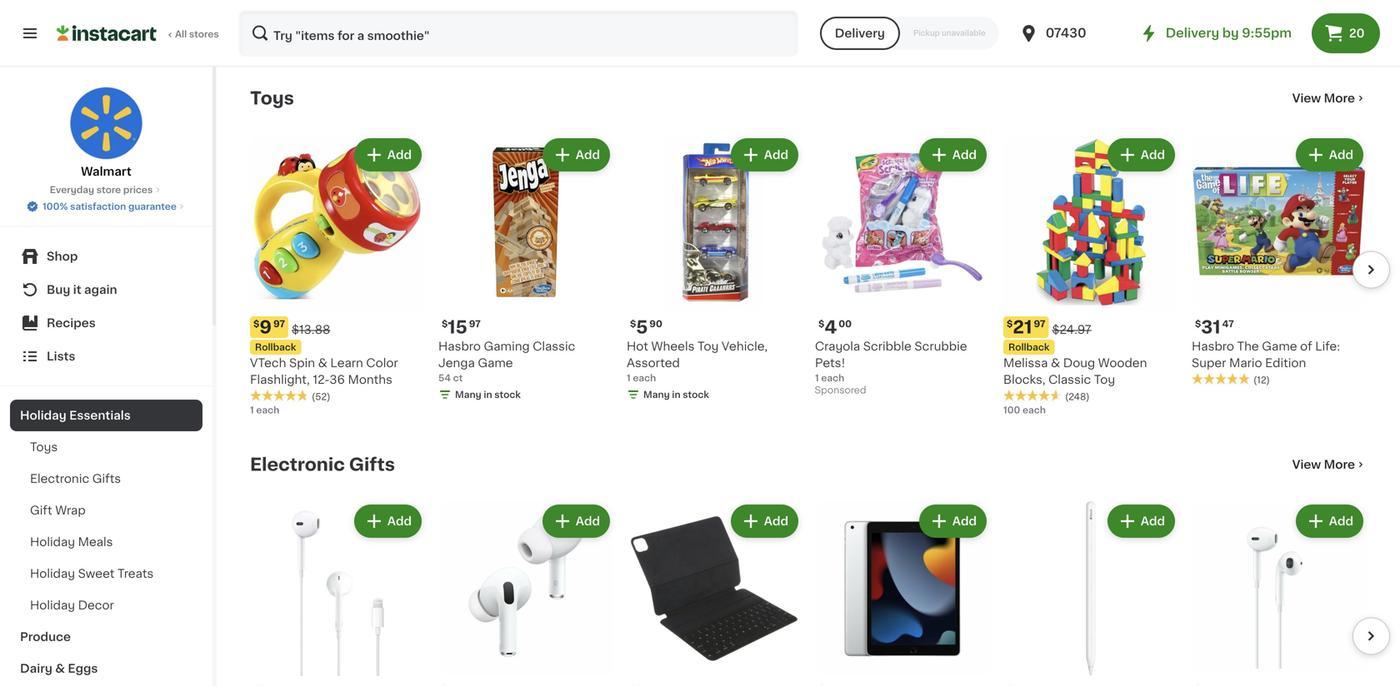 Task type: vqa. For each thing, say whether or not it's contained in the screenshot.
MANY IN STOCK associated with 5
yes



Task type: describe. For each thing, give the bounding box(es) containing it.
buy
[[47, 284, 70, 296]]

gift
[[30, 505, 52, 517]]

holiday essentials
[[20, 410, 131, 422]]

classic inside melissa & doug wooden blocks, classic toy
[[1049, 374, 1091, 386]]

30 oz button
[[815, 0, 990, 20]]

see for the rightmost see eligible items button
[[849, 32, 872, 43]]

9
[[259, 319, 272, 336]]

100
[[1003, 406, 1020, 415]]

see eligible items for the rightmost see eligible items button
[[849, 32, 956, 43]]

holiday for holiday meals
[[30, 537, 75, 548]]

holiday decor link
[[10, 590, 203, 622]]

1 inside the hot wheels toy vehicle, assorted 1 each
[[627, 374, 631, 383]]

product group containing 15
[[438, 135, 613, 405]]

each right 100
[[1023, 406, 1046, 415]]

color
[[366, 358, 398, 369]]

36
[[330, 374, 345, 386]]

see for left see eligible items button
[[473, 15, 496, 27]]

product group containing 31
[[1192, 135, 1367, 387]]

again
[[84, 284, 117, 296]]

$ 15 97
[[442, 319, 481, 336]]

(12)
[[1253, 376, 1270, 385]]

mario
[[1229, 358, 1262, 369]]

in inside button
[[672, 9, 681, 18]]

97 for 9
[[273, 320, 285, 329]]

gaming
[[484, 341, 530, 353]]

months
[[348, 374, 392, 386]]

30 oz
[[815, 9, 841, 18]]

0 horizontal spatial 1
[[250, 406, 254, 415]]

1 horizontal spatial electronic gifts link
[[250, 455, 395, 475]]

each inside crayola scribble scrubbie pets! 1 each
[[821, 374, 844, 383]]

holiday essentials link
[[10, 400, 203, 432]]

vehicle,
[[722, 341, 768, 353]]

view more for toys
[[1292, 93, 1355, 104]]

recipes
[[47, 318, 96, 329]]

many in stock for 5
[[643, 390, 709, 400]]

0 horizontal spatial electronic gifts link
[[10, 463, 203, 495]]

produce
[[20, 632, 71, 643]]

rollback for 21
[[1008, 343, 1050, 352]]

shop
[[47, 251, 78, 263]]

dairy & eggs link
[[10, 653, 203, 685]]

holiday sweet treats
[[30, 568, 154, 580]]

more for toys
[[1324, 93, 1355, 104]]

walmart logo image
[[70, 87, 143, 160]]

hasbro for hasbro gaming classic jenga game 54 ct
[[438, 341, 481, 353]]

all stores link
[[57, 10, 220, 57]]

jenga
[[438, 358, 475, 369]]

view more link for toys
[[1292, 90, 1367, 107]]

view more link for electronic gifts
[[1292, 457, 1367, 473]]

life:
[[1315, 341, 1340, 353]]

eggs
[[68, 663, 98, 675]]

walmart
[[81, 166, 132, 178]]

$24.97
[[1052, 324, 1092, 336]]

& for dairy & eggs
[[55, 663, 65, 675]]

$ 5 90
[[630, 319, 662, 336]]

product group containing 9
[[250, 135, 425, 417]]

crayola scribble scrubbie pets! 1 each
[[815, 341, 967, 383]]

view for electronic gifts
[[1292, 459, 1321, 471]]

1 inside crayola scribble scrubbie pets! 1 each
[[815, 374, 819, 383]]

meals
[[78, 537, 113, 548]]

20
[[1349, 28, 1365, 39]]

0 horizontal spatial gifts
[[92, 473, 121, 485]]

many in stock button
[[627, 0, 802, 23]]

1 horizontal spatial gifts
[[349, 456, 395, 474]]

100%
[[43, 202, 68, 211]]

0 horizontal spatial toys
[[30, 442, 58, 453]]

9:55pm
[[1242, 27, 1292, 39]]

delivery for delivery by 9:55pm
[[1166, 27, 1219, 39]]

1 horizontal spatial electronic
[[250, 456, 345, 474]]

07430 button
[[1019, 10, 1119, 57]]

gift wrap
[[30, 505, 86, 517]]

holiday meals
[[30, 537, 113, 548]]

$ for 21
[[1007, 320, 1013, 329]]

guarantee
[[128, 202, 177, 211]]

doug
[[1063, 358, 1095, 369]]

$ 9 97
[[253, 319, 285, 336]]

delivery by 9:55pm link
[[1139, 23, 1292, 43]]

wheels
[[651, 341, 695, 353]]

12-
[[313, 374, 330, 386]]

54
[[438, 374, 451, 383]]

holiday for holiday essentials
[[20, 410, 66, 422]]

service type group
[[820, 17, 999, 50]]

everyday
[[50, 185, 94, 195]]

decor
[[78, 600, 114, 612]]

buy it again link
[[10, 273, 203, 307]]

many for 15
[[455, 390, 481, 400]]

product group containing see eligible items
[[815, 0, 990, 52]]

pets!
[[815, 358, 845, 369]]

recipes link
[[10, 307, 203, 340]]

everyday store prices
[[50, 185, 153, 195]]

31
[[1201, 319, 1221, 336]]

view for toys
[[1292, 93, 1321, 104]]

store
[[96, 185, 121, 195]]

items for the rightmost see eligible items button
[[922, 32, 956, 43]]

stock for 15
[[494, 390, 521, 400]]

& for melissa & doug wooden blocks, classic toy
[[1051, 358, 1060, 369]]

holiday sweet treats link
[[10, 558, 203, 590]]

1 horizontal spatial toys link
[[250, 88, 294, 108]]

oz
[[830, 9, 841, 18]]

item carousel region for toys
[[227, 128, 1390, 428]]

30
[[815, 9, 828, 18]]

items for left see eligible items button
[[545, 15, 579, 27]]

toy inside melissa & doug wooden blocks, classic toy
[[1094, 374, 1115, 386]]

97 for 21
[[1034, 320, 1046, 329]]

5
[[636, 319, 648, 336]]

vtech spin & learn color flashlight, 12-36 months
[[250, 358, 398, 386]]

in for 15
[[484, 390, 492, 400]]

treats
[[117, 568, 154, 580]]

produce link
[[10, 622, 203, 653]]

classic inside hasbro gaming classic jenga game 54 ct
[[533, 341, 575, 353]]

00
[[839, 320, 852, 329]]

0 horizontal spatial electronic
[[30, 473, 89, 485]]

by
[[1222, 27, 1239, 39]]

melissa & doug wooden blocks, classic toy
[[1003, 358, 1147, 386]]



Task type: locate. For each thing, give the bounding box(es) containing it.
toy down the wooden
[[1094, 374, 1115, 386]]

melissa
[[1003, 358, 1048, 369]]

1 vertical spatial see eligible items
[[849, 32, 956, 43]]

instacart logo image
[[57, 23, 157, 43]]

1 horizontal spatial 1
[[627, 374, 631, 383]]

super
[[1192, 358, 1226, 369]]

1 horizontal spatial see eligible items button
[[815, 23, 990, 52]]

0 vertical spatial see eligible items
[[473, 15, 579, 27]]

100 each
[[1003, 406, 1046, 415]]

gifts
[[349, 456, 395, 474], [92, 473, 121, 485]]

items inside product group
[[922, 32, 956, 43]]

many in stock for 15
[[455, 390, 521, 400]]

the
[[1237, 341, 1259, 353]]

$ for 9
[[253, 320, 259, 329]]

100% satisfaction guarantee
[[43, 202, 177, 211]]

each down flashlight,
[[256, 406, 279, 415]]

walmart link
[[70, 87, 143, 180]]

0 vertical spatial classic
[[533, 341, 575, 353]]

0 horizontal spatial rollback
[[255, 343, 296, 352]]

hasbro up super on the bottom of the page
[[1192, 341, 1234, 353]]

1 each
[[250, 406, 279, 415]]

0 horizontal spatial game
[[478, 358, 513, 369]]

1 $ from the left
[[253, 320, 259, 329]]

holiday
[[20, 410, 66, 422], [30, 537, 75, 548], [30, 568, 75, 580], [30, 600, 75, 612]]

essentials
[[69, 410, 131, 422]]

view
[[1292, 93, 1321, 104], [1292, 459, 1321, 471]]

1 horizontal spatial toys
[[250, 90, 294, 107]]

electronic gifts link down (52)
[[250, 455, 395, 475]]

product group containing 4
[[815, 135, 990, 400]]

1 vertical spatial toys link
[[10, 432, 203, 463]]

electronic gifts up wrap
[[30, 473, 121, 485]]

1 vertical spatial items
[[922, 32, 956, 43]]

wrap
[[55, 505, 86, 517]]

toys link
[[250, 88, 294, 108], [10, 432, 203, 463]]

electronic gifts link up wrap
[[10, 463, 203, 495]]

2 hasbro from the left
[[1192, 341, 1234, 353]]

hasbro inside hasbro gaming classic jenga game 54 ct
[[438, 341, 481, 353]]

toy inside the hot wheels toy vehicle, assorted 1 each
[[698, 341, 719, 353]]

holiday down holiday meals
[[30, 568, 75, 580]]

4
[[824, 319, 837, 336]]

shop link
[[10, 240, 203, 273]]

delivery
[[1166, 27, 1219, 39], [835, 28, 885, 39]]

20 button
[[1312, 13, 1380, 53]]

delivery for delivery
[[835, 28, 885, 39]]

of
[[1300, 341, 1312, 353]]

4 $ from the left
[[818, 320, 824, 329]]

see eligible items for left see eligible items button
[[473, 15, 579, 27]]

stock
[[683, 9, 709, 18], [494, 390, 521, 400], [683, 390, 709, 400]]

many for 5
[[643, 390, 670, 400]]

0 vertical spatial game
[[1262, 341, 1297, 353]]

1 vertical spatial view more link
[[1292, 457, 1367, 473]]

1 vertical spatial view
[[1292, 459, 1321, 471]]

holiday meals link
[[10, 527, 203, 558]]

$ 4 00
[[818, 319, 852, 336]]

lists link
[[10, 340, 203, 373]]

$ up the vtech
[[253, 320, 259, 329]]

0 horizontal spatial electronic gifts
[[30, 473, 121, 485]]

electronic gifts down (52)
[[250, 456, 395, 474]]

stock for 5
[[683, 390, 709, 400]]

2 horizontal spatial 1
[[815, 374, 819, 383]]

1 view more link from the top
[[1292, 90, 1367, 107]]

$ up jenga
[[442, 320, 448, 329]]

$ for 4
[[818, 320, 824, 329]]

0 vertical spatial view
[[1292, 93, 1321, 104]]

product group
[[815, 0, 990, 52], [250, 135, 425, 417], [438, 135, 613, 405], [627, 135, 802, 405], [815, 135, 990, 400], [1003, 135, 1178, 417], [1192, 135, 1367, 387], [250, 502, 425, 687], [438, 502, 613, 687], [627, 502, 802, 687], [815, 502, 990, 687], [1003, 502, 1178, 687], [1192, 502, 1367, 687]]

$ inside $ 21 97
[[1007, 320, 1013, 329]]

dairy
[[20, 663, 52, 675]]

1 97 from the left
[[273, 320, 285, 329]]

holiday decor
[[30, 600, 114, 612]]

many in stock inside button
[[643, 9, 709, 18]]

delivery by 9:55pm
[[1166, 27, 1292, 39]]

0 horizontal spatial hasbro
[[438, 341, 481, 353]]

$ for 15
[[442, 320, 448, 329]]

97 inside $ 15 97
[[469, 320, 481, 329]]

learn
[[330, 358, 363, 369]]

2 97 from the left
[[469, 320, 481, 329]]

$ for 31
[[1195, 320, 1201, 329]]

game inside the hasbro the game of life: super mario edition
[[1262, 341, 1297, 353]]

in for 5
[[672, 390, 681, 400]]

97 right 21
[[1034, 320, 1046, 329]]

blocks,
[[1003, 374, 1046, 386]]

1 vertical spatial item carousel region
[[250, 495, 1390, 687]]

0 horizontal spatial eligible
[[499, 15, 542, 27]]

holiday up produce
[[30, 600, 75, 612]]

$ left '90'
[[630, 320, 636, 329]]

$ inside the $ 5 90
[[630, 320, 636, 329]]

$21.97 original price: $24.97 element
[[1003, 317, 1178, 338]]

items
[[545, 15, 579, 27], [922, 32, 956, 43]]

(248)
[[1065, 393, 1090, 402]]

1 horizontal spatial eligible
[[875, 32, 919, 43]]

0 vertical spatial eligible
[[499, 15, 542, 27]]

1 horizontal spatial classic
[[1049, 374, 1091, 386]]

1 horizontal spatial rollback
[[1008, 343, 1050, 352]]

6 $ from the left
[[1195, 320, 1201, 329]]

crayola
[[815, 341, 860, 353]]

2 horizontal spatial 97
[[1034, 320, 1046, 329]]

electronic gifts
[[250, 456, 395, 474], [30, 473, 121, 485]]

spin
[[289, 358, 315, 369]]

& inside melissa & doug wooden blocks, classic toy
[[1051, 358, 1060, 369]]

& inside vtech spin & learn color flashlight, 12-36 months
[[318, 358, 327, 369]]

$ inside $ 4 00
[[818, 320, 824, 329]]

holiday down gift wrap
[[30, 537, 75, 548]]

item carousel region containing add
[[250, 495, 1390, 687]]

97 right 15
[[469, 320, 481, 329]]

0 vertical spatial toy
[[698, 341, 719, 353]]

1 vertical spatial toys
[[30, 442, 58, 453]]

rollback up the vtech
[[255, 343, 296, 352]]

see eligible items button
[[438, 7, 613, 35], [815, 23, 990, 52]]

assorted
[[627, 358, 680, 369]]

prices
[[123, 185, 153, 195]]

1 horizontal spatial items
[[922, 32, 956, 43]]

& left doug
[[1051, 358, 1060, 369]]

each down assorted
[[633, 374, 656, 383]]

eligible for the rightmost see eligible items button
[[875, 32, 919, 43]]

game
[[1262, 341, 1297, 353], [478, 358, 513, 369]]

1 view more from the top
[[1292, 93, 1355, 104]]

1 horizontal spatial see eligible items
[[849, 32, 956, 43]]

1 down assorted
[[627, 374, 631, 383]]

rollback
[[255, 343, 296, 352], [1008, 343, 1050, 352]]

100% satisfaction guarantee button
[[26, 197, 187, 213]]

view more
[[1292, 93, 1355, 104], [1292, 459, 1355, 471]]

0 vertical spatial view more
[[1292, 93, 1355, 104]]

wooden
[[1098, 358, 1147, 369]]

hot
[[627, 341, 648, 353]]

0 horizontal spatial classic
[[533, 341, 575, 353]]

1 vertical spatial toy
[[1094, 374, 1115, 386]]

delivery inside button
[[835, 28, 885, 39]]

0 horizontal spatial see eligible items
[[473, 15, 579, 27]]

dairy & eggs
[[20, 663, 98, 675]]

1 vertical spatial more
[[1324, 459, 1355, 471]]

2 more from the top
[[1324, 459, 1355, 471]]

$ inside $ 31 47
[[1195, 320, 1201, 329]]

97 for 15
[[469, 320, 481, 329]]

delivery button
[[820, 17, 900, 50]]

1 horizontal spatial electronic gifts
[[250, 456, 395, 474]]

1 vertical spatial see
[[849, 32, 872, 43]]

1 horizontal spatial toy
[[1094, 374, 1115, 386]]

1 vertical spatial view more
[[1292, 459, 1355, 471]]

vtech
[[250, 358, 286, 369]]

97 inside $ 9 97
[[273, 320, 285, 329]]

0 horizontal spatial delivery
[[835, 28, 885, 39]]

1 horizontal spatial hasbro
[[1192, 341, 1234, 353]]

lists
[[47, 351, 75, 363]]

game up edition
[[1262, 341, 1297, 353]]

classic right gaming
[[533, 341, 575, 353]]

delivery left by
[[1166, 27, 1219, 39]]

$ inside $ 15 97
[[442, 320, 448, 329]]

rollback for 9
[[255, 343, 296, 352]]

1 more from the top
[[1324, 93, 1355, 104]]

0 horizontal spatial 97
[[273, 320, 285, 329]]

$ left 00
[[818, 320, 824, 329]]

0 horizontal spatial toy
[[698, 341, 719, 353]]

$ inside $ 9 97
[[253, 320, 259, 329]]

97 inside $ 21 97
[[1034, 320, 1046, 329]]

2 view from the top
[[1292, 459, 1321, 471]]

0 vertical spatial see
[[473, 15, 496, 27]]

satisfaction
[[70, 202, 126, 211]]

0 vertical spatial toys
[[250, 90, 294, 107]]

1 horizontal spatial 97
[[469, 320, 481, 329]]

item carousel region for electronic gifts
[[250, 495, 1390, 687]]

item carousel region containing 9
[[227, 128, 1390, 428]]

97 right "9"
[[273, 320, 285, 329]]

(52)
[[312, 393, 330, 402]]

electronic down 1 each at left bottom
[[250, 456, 345, 474]]

many inside button
[[643, 9, 670, 18]]

hasbro the game of life: super mario edition
[[1192, 341, 1340, 369]]

holiday for holiday sweet treats
[[30, 568, 75, 580]]

0 vertical spatial items
[[545, 15, 579, 27]]

& left the eggs
[[55, 663, 65, 675]]

0 vertical spatial view more link
[[1292, 90, 1367, 107]]

rollback up melissa
[[1008, 343, 1050, 352]]

electronic up gift wrap
[[30, 473, 89, 485]]

2 horizontal spatial &
[[1051, 358, 1060, 369]]

1 rollback from the left
[[255, 343, 296, 352]]

ct
[[453, 374, 463, 383]]

eligible for left see eligible items button
[[499, 15, 542, 27]]

21
[[1013, 319, 1032, 336]]

5 $ from the left
[[1007, 320, 1013, 329]]

each inside the hot wheels toy vehicle, assorted 1 each
[[633, 374, 656, 383]]

item carousel region
[[227, 128, 1390, 428], [250, 495, 1390, 687]]

add
[[387, 149, 412, 161], [576, 149, 600, 161], [764, 149, 788, 161], [952, 149, 977, 161], [1141, 149, 1165, 161], [1329, 149, 1353, 161], [387, 516, 412, 528], [576, 516, 600, 528], [764, 516, 788, 528], [952, 516, 977, 528], [1141, 516, 1165, 528], [1329, 516, 1353, 528]]

3 97 from the left
[[1034, 320, 1046, 329]]

$ up melissa
[[1007, 320, 1013, 329]]

0 vertical spatial toys link
[[250, 88, 294, 108]]

delivery down oz
[[835, 28, 885, 39]]

None search field
[[238, 10, 798, 57]]

1 horizontal spatial see
[[849, 32, 872, 43]]

47
[[1222, 320, 1234, 329]]

see eligible items
[[473, 15, 579, 27], [849, 32, 956, 43]]

07430
[[1046, 27, 1086, 39]]

1 horizontal spatial game
[[1262, 341, 1297, 353]]

$ 31 47
[[1195, 319, 1234, 336]]

1 view from the top
[[1292, 93, 1321, 104]]

buy it again
[[47, 284, 117, 296]]

gift wrap link
[[10, 495, 203, 527]]

0 horizontal spatial toys link
[[10, 432, 203, 463]]

each up sponsored badge image
[[821, 374, 844, 383]]

holiday for holiday decor
[[30, 600, 75, 612]]

toys
[[250, 90, 294, 107], [30, 442, 58, 453]]

classic up (248)
[[1049, 374, 1091, 386]]

view more for electronic gifts
[[1292, 459, 1355, 471]]

edition
[[1265, 358, 1306, 369]]

holiday left essentials
[[20, 410, 66, 422]]

1 vertical spatial classic
[[1049, 374, 1091, 386]]

& up 12-
[[318, 358, 327, 369]]

sponsored badge image
[[815, 386, 865, 396]]

electronic
[[250, 456, 345, 474], [30, 473, 89, 485]]

product group containing 21
[[1003, 135, 1178, 417]]

see eligible items inside product group
[[849, 32, 956, 43]]

hasbro for hasbro the game of life: super mario edition
[[1192, 341, 1234, 353]]

Search field
[[240, 12, 797, 55]]

0 horizontal spatial see eligible items button
[[438, 7, 613, 35]]

$9.97 original price: $13.88 element
[[250, 317, 425, 338]]

toy right the wheels
[[698, 341, 719, 353]]

stock inside button
[[683, 9, 709, 18]]

90
[[649, 320, 662, 329]]

many in stock
[[643, 9, 709, 18], [455, 390, 521, 400], [643, 390, 709, 400]]

2 view more link from the top
[[1292, 457, 1367, 473]]

game inside hasbro gaming classic jenga game 54 ct
[[478, 358, 513, 369]]

1 down flashlight,
[[250, 406, 254, 415]]

product group containing 5
[[627, 135, 802, 405]]

1 hasbro from the left
[[438, 341, 481, 353]]

eligible
[[499, 15, 542, 27], [875, 32, 919, 43]]

1 horizontal spatial delivery
[[1166, 27, 1219, 39]]

0 horizontal spatial items
[[545, 15, 579, 27]]

1 down pets! at the bottom right of page
[[815, 374, 819, 383]]

flashlight,
[[250, 374, 310, 386]]

1 horizontal spatial &
[[318, 358, 327, 369]]

0 vertical spatial more
[[1324, 93, 1355, 104]]

0 horizontal spatial see
[[473, 15, 496, 27]]

1 vertical spatial game
[[478, 358, 513, 369]]

0 vertical spatial item carousel region
[[227, 128, 1390, 428]]

scribble
[[863, 341, 912, 353]]

hasbro inside the hasbro the game of life: super mario edition
[[1192, 341, 1234, 353]]

2 rollback from the left
[[1008, 343, 1050, 352]]

view more link
[[1292, 90, 1367, 107], [1292, 457, 1367, 473]]

hasbro up jenga
[[438, 341, 481, 353]]

more for electronic gifts
[[1324, 459, 1355, 471]]

hasbro gaming classic jenga game 54 ct
[[438, 341, 575, 383]]

2 $ from the left
[[442, 320, 448, 329]]

scrubbie
[[914, 341, 967, 353]]

1 vertical spatial eligible
[[875, 32, 919, 43]]

$13.88
[[292, 324, 330, 336]]

2 view more from the top
[[1292, 459, 1355, 471]]

15
[[448, 319, 467, 336]]

$ for 5
[[630, 320, 636, 329]]

game down gaming
[[478, 358, 513, 369]]

3 $ from the left
[[630, 320, 636, 329]]

classic
[[533, 341, 575, 353], [1049, 374, 1091, 386]]

97
[[273, 320, 285, 329], [469, 320, 481, 329], [1034, 320, 1046, 329]]

0 horizontal spatial &
[[55, 663, 65, 675]]

$ left 47
[[1195, 320, 1201, 329]]



